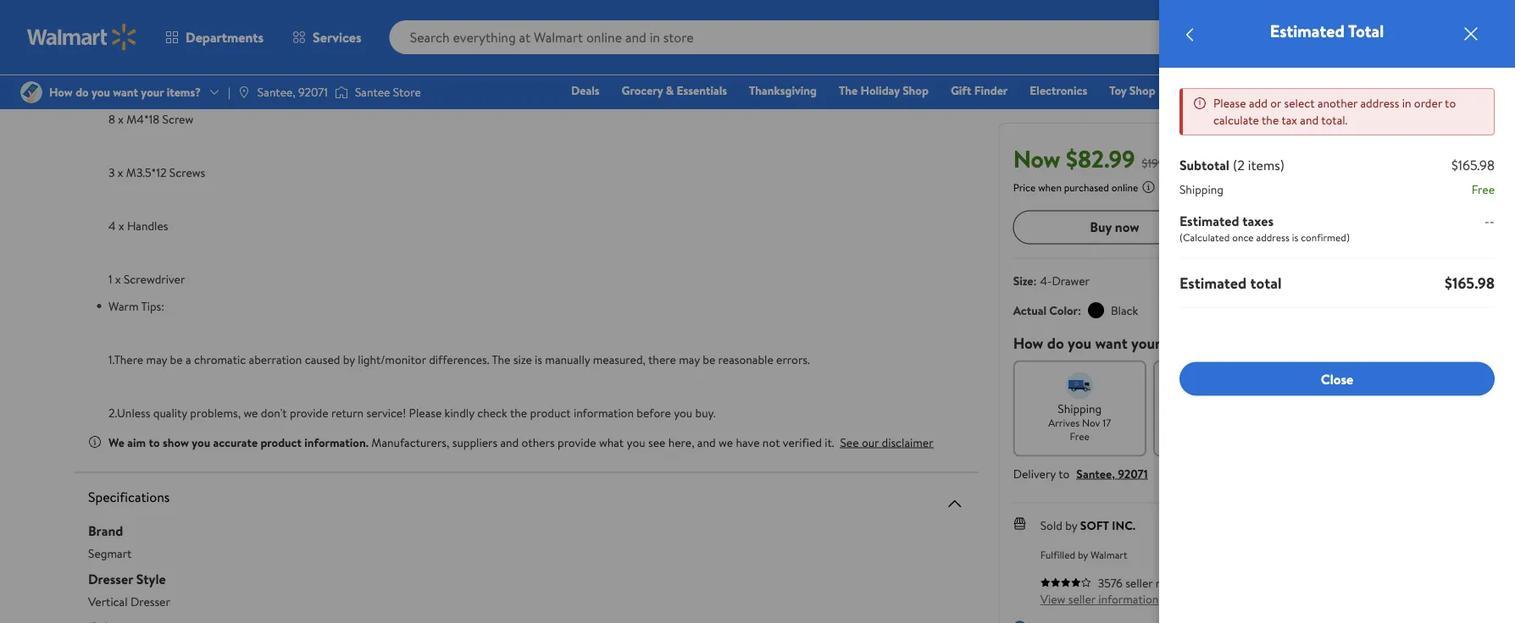 Task type: locate. For each thing, give the bounding box(es) containing it.
1 vertical spatial dresser
[[88, 570, 133, 589]]

estimated total
[[1270, 19, 1384, 43]]

1 horizontal spatial :
[[1078, 302, 1082, 319]]

1 horizontal spatial free
[[1472, 181, 1495, 198]]

item?
[[1165, 333, 1202, 354]]

be left reasonable
[[703, 351, 716, 368]]

want
[[1096, 333, 1128, 354]]

1 vertical spatial shipping
[[1058, 400, 1102, 417]]

1 vertical spatial drawer
[[1052, 272, 1090, 289]]

arrives
[[1049, 416, 1080, 430]]

1 vertical spatial is
[[535, 351, 543, 368]]

Walmart Site-Wide search field
[[390, 20, 1223, 54]]

2 horizontal spatial and
[[1301, 112, 1319, 128]]

estimated left total
[[1270, 19, 1345, 43]]

0 horizontal spatial seller
[[1069, 591, 1096, 608]]

estimated down (calculated
[[1180, 273, 1247, 294]]

may right 1.there
[[146, 351, 167, 368]]

please up manufacturers,
[[409, 405, 442, 421]]

we left have
[[719, 434, 733, 451]]

:
[[1034, 272, 1037, 289], [1078, 302, 1082, 319]]

1 horizontal spatial address
[[1361, 95, 1400, 111]]

grocery
[[622, 82, 663, 99]]

2 vertical spatial by
[[1078, 548, 1089, 562]]

product down don't
[[261, 434, 302, 451]]

show
[[163, 434, 189, 451]]

estimated inside estimated taxes (calculated once address is confirmed)
[[1180, 211, 1240, 230]]

see
[[648, 434, 666, 451]]

x for m5*50
[[124, 58, 130, 74]]

0 horizontal spatial shipping
[[1058, 400, 1102, 417]]

0 vertical spatial screws
[[171, 58, 207, 74]]

1
[[109, 4, 112, 21], [109, 271, 112, 288]]

seller right 3576
[[1126, 575, 1153, 591]]

1 horizontal spatial drawer
[[1052, 272, 1090, 289]]

1 vertical spatial product
[[261, 434, 302, 451]]

0 horizontal spatial shop
[[903, 82, 929, 99]]

0 vertical spatial address
[[1361, 95, 1400, 111]]

$165.98 up "--"
[[1452, 156, 1495, 175]]

0 horizontal spatial drawer
[[135, 4, 173, 21]]

home link
[[1170, 81, 1217, 100]]

gift
[[951, 82, 972, 99]]

may
[[146, 351, 167, 368], [679, 351, 700, 368]]

0 vertical spatial information
[[574, 405, 634, 421]]

0 horizontal spatial we
[[244, 405, 258, 421]]

x for handles
[[119, 218, 124, 234]]

x right 8
[[118, 111, 124, 127]]

dresser down style
[[130, 594, 170, 610]]

and right here,
[[698, 434, 716, 451]]

2 vertical spatial dresser
[[130, 594, 170, 610]]

to inside button
[[1319, 218, 1332, 237]]

1 vertical spatial 4-
[[1041, 272, 1052, 289]]

3
[[109, 164, 115, 181]]

address inside please add or select another address in order to calculate the tax and total.
[[1361, 95, 1400, 111]]

please
[[1214, 95, 1247, 111], [409, 405, 442, 421]]

0 horizontal spatial the
[[510, 405, 527, 421]]

: up actual
[[1034, 272, 1037, 289]]

-
[[1485, 211, 1490, 230], [1490, 211, 1495, 230]]

order
[[1415, 95, 1443, 111]]

1 up walmart image on the top of page
[[109, 4, 112, 21]]

we left don't
[[244, 405, 258, 421]]

be left a
[[170, 351, 183, 368]]

may right there
[[679, 351, 700, 368]]

1 vertical spatial screws
[[169, 164, 205, 181]]

x for m3.5*12
[[118, 164, 123, 181]]

is left the confirmed)
[[1292, 230, 1299, 245]]

and
[[1301, 112, 1319, 128], [501, 434, 519, 451], [698, 434, 716, 451]]

0 vertical spatial 1
[[109, 4, 112, 21]]

by
[[343, 351, 355, 368], [1066, 518, 1078, 534], [1078, 548, 1089, 562]]

screws right m5*50
[[171, 58, 207, 74]]

0 vertical spatial free
[[1472, 181, 1495, 198]]

1 horizontal spatial we
[[719, 434, 733, 451]]

shipping inside shipping arrives nov 17 free
[[1058, 400, 1102, 417]]

delivery
[[1014, 466, 1056, 482]]

screws right m3.5*12
[[169, 164, 205, 181]]

0 vertical spatial provide
[[290, 405, 329, 421]]

0 horizontal spatial may
[[146, 351, 167, 368]]

0 vertical spatial shipping
[[1180, 181, 1224, 198]]

screwdriver
[[124, 271, 185, 288]]

and left others
[[501, 434, 519, 451]]

1 horizontal spatial be
[[703, 351, 716, 368]]

1 vertical spatial 1
[[109, 271, 112, 288]]

0 horizontal spatial address
[[1257, 230, 1290, 245]]

tax
[[1282, 112, 1298, 128]]

x right 28
[[124, 58, 130, 74]]

learn more about strikethrough prices image
[[1183, 156, 1197, 170]]

to left cart
[[1319, 218, 1332, 237]]

0 vertical spatial 4-
[[124, 4, 135, 21]]

shipping down subtotal
[[1180, 181, 1224, 198]]

x right 3
[[118, 164, 123, 181]]

add
[[1249, 95, 1268, 111]]

purchased
[[1064, 180, 1110, 194]]

1 horizontal spatial may
[[679, 351, 700, 368]]

grocery & essentials link
[[614, 81, 735, 100]]

you right show
[[192, 434, 210, 451]]

information
[[574, 405, 634, 421], [1099, 591, 1159, 608]]

specifications image
[[945, 494, 965, 514]]

seller down 3.8862 stars out of 5, based on 3576 seller reviews 'element'
[[1069, 591, 1096, 608]]

1 horizontal spatial information
[[1099, 591, 1159, 608]]

gift finder link
[[943, 81, 1016, 100]]

size : 4-drawer
[[1014, 272, 1090, 289]]

the
[[1262, 112, 1279, 128], [510, 405, 527, 421]]

m3.5*12
[[126, 164, 166, 181]]

dresser up 28 x m5*50 screws
[[176, 4, 216, 21]]

28
[[109, 58, 122, 74]]

screws
[[171, 58, 207, 74], [169, 164, 205, 181]]

2.unless quality problems, we don't provide return service! please kindly check the product information before you buy.
[[109, 405, 716, 421]]

to right delivery
[[1059, 466, 1070, 482]]

accurate
[[213, 434, 258, 451]]

by right 'sold'
[[1066, 518, 1078, 534]]

address left in
[[1361, 95, 1400, 111]]

2 button
[[1448, 17, 1500, 58]]

shop right holiday
[[903, 82, 929, 99]]

--
[[1485, 211, 1495, 230]]

close
[[1321, 370, 1354, 388]]

address inside estimated taxes (calculated once address is confirmed)
[[1257, 230, 1290, 245]]

0 vertical spatial please
[[1214, 95, 1247, 111]]

please up calculate
[[1214, 95, 1247, 111]]

0 vertical spatial $165.98
[[1452, 156, 1495, 175]]

1 horizontal spatial product
[[530, 405, 571, 421]]

estimated for estimated total
[[1270, 19, 1345, 43]]

disclaimer
[[882, 434, 934, 451]]

by right fulfilled
[[1078, 548, 1089, 562]]

0 horizontal spatial product
[[261, 434, 302, 451]]

select
[[1285, 95, 1315, 111]]

screw
[[162, 111, 194, 127]]

x right the 4
[[119, 218, 124, 234]]

vertical
[[88, 594, 128, 610]]

2 1 from the top
[[109, 271, 112, 288]]

shipping inside estimated total dialog
[[1180, 181, 1224, 198]]

view seller information link
[[1041, 591, 1159, 608]]

0 vertical spatial the
[[1262, 112, 1279, 128]]

estimated left taxes
[[1180, 211, 1240, 230]]

information down 'walmart'
[[1099, 591, 1159, 608]]

registry link
[[1285, 81, 1343, 100]]

shop right toy
[[1130, 82, 1156, 99]]

the left holiday
[[839, 82, 858, 99]]

(2
[[1233, 156, 1245, 175]]

the right check
[[510, 405, 527, 421]]

here,
[[669, 434, 695, 451]]

2 be from the left
[[703, 351, 716, 368]]

see
[[840, 434, 859, 451]]

provide right don't
[[290, 405, 329, 421]]

0 vertical spatial is
[[1292, 230, 1299, 245]]

drawer up color
[[1052, 272, 1090, 289]]

walmart+ link
[[1430, 81, 1495, 100]]

$165.98 for estimated total
[[1445, 273, 1495, 294]]

it.
[[825, 434, 835, 451]]

buy.
[[696, 405, 716, 421]]

x up warm
[[115, 271, 121, 288]]

fulfilled by walmart
[[1041, 548, 1128, 562]]

1 vertical spatial provide
[[558, 434, 596, 451]]

gift finder
[[951, 82, 1008, 99]]

: down "size : 4-drawer"
[[1078, 302, 1082, 319]]

by right caused on the left of page
[[343, 351, 355, 368]]

is inside estimated taxes (calculated once address is confirmed)
[[1292, 230, 1299, 245]]

&
[[666, 82, 674, 99]]

to right order
[[1445, 95, 1457, 111]]

provide left 'what'
[[558, 434, 596, 451]]

x up walmart image on the top of page
[[115, 4, 121, 21]]

debit
[[1386, 82, 1415, 99]]

2 shop from the left
[[1130, 82, 1156, 99]]

1 up warm
[[109, 271, 112, 288]]

0 vertical spatial product
[[530, 405, 571, 421]]

free up "--"
[[1472, 181, 1495, 198]]

8 x m4*18 screw
[[109, 111, 194, 127]]

shipping down intent image for shipping
[[1058, 400, 1102, 417]]

product up others
[[530, 405, 571, 421]]

1 vertical spatial $165.98
[[1445, 273, 1495, 294]]

check
[[477, 405, 508, 421]]

1 vertical spatial please
[[409, 405, 442, 421]]

inc.
[[1112, 518, 1136, 534]]

17
[[1103, 416, 1111, 430]]

0 horizontal spatial be
[[170, 351, 183, 368]]

$165.98
[[1452, 156, 1495, 175], [1445, 273, 1495, 294]]

1 horizontal spatial seller
[[1126, 575, 1153, 591]]

4-
[[124, 4, 135, 21], [1041, 272, 1052, 289]]

free inside estimated total dialog
[[1472, 181, 1495, 198]]

0 vertical spatial the
[[839, 82, 858, 99]]

4- up walmart image on the top of page
[[124, 4, 135, 21]]

1 horizontal spatial is
[[1292, 230, 1299, 245]]

dresser up vertical
[[88, 570, 133, 589]]

shipping
[[1180, 181, 1224, 198], [1058, 400, 1102, 417]]

1 horizontal spatial shipping
[[1180, 181, 1224, 198]]

drawer up 28 x m5*50 screws
[[135, 4, 173, 21]]

1 vertical spatial address
[[1257, 230, 1290, 245]]

1 vertical spatial the
[[492, 351, 511, 368]]

the inside please add or select another address in order to calculate the tax and total.
[[1262, 112, 1279, 128]]

4- for :
[[1041, 272, 1052, 289]]

address right once
[[1257, 230, 1290, 245]]

1 vertical spatial free
[[1070, 430, 1090, 444]]

screws for 3 x m3.5*12 screws
[[169, 164, 205, 181]]

deals
[[571, 82, 600, 99]]

0 horizontal spatial :
[[1034, 272, 1037, 289]]

caused
[[305, 351, 340, 368]]

buy now
[[1090, 218, 1140, 237]]

and down select
[[1301, 112, 1319, 128]]

1 horizontal spatial shop
[[1130, 82, 1156, 99]]

price when purchased online
[[1014, 180, 1139, 194]]

1 vertical spatial by
[[1066, 518, 1078, 534]]

warm tips:
[[109, 298, 164, 314]]

1 horizontal spatial the
[[839, 82, 858, 99]]

0 horizontal spatial provide
[[290, 405, 329, 421]]

1 1 from the top
[[109, 4, 112, 21]]

1 horizontal spatial please
[[1214, 95, 1247, 111]]

4- right size
[[1041, 272, 1052, 289]]

1 may from the left
[[146, 351, 167, 368]]

kindly
[[445, 405, 475, 421]]

2 vertical spatial estimated
[[1180, 273, 1247, 294]]

finder
[[975, 82, 1008, 99]]

0 vertical spatial drawer
[[135, 4, 173, 21]]

manufacturers,
[[372, 434, 450, 451]]

information up 'what'
[[574, 405, 634, 421]]

online
[[1112, 180, 1139, 194]]

brand segmart dresser style vertical dresser
[[88, 522, 170, 610]]

how
[[1014, 333, 1044, 354]]

we
[[109, 434, 125, 451]]

1 vertical spatial estimated
[[1180, 211, 1240, 230]]

0 horizontal spatial free
[[1070, 430, 1090, 444]]

style
[[136, 570, 166, 589]]

is right size
[[535, 351, 543, 368]]

drawer for x
[[135, 4, 173, 21]]

free left 17
[[1070, 430, 1090, 444]]

1 horizontal spatial the
[[1262, 112, 1279, 128]]

your
[[1132, 333, 1161, 354]]

0 vertical spatial estimated
[[1270, 19, 1345, 43]]

$165.98 down "--"
[[1445, 273, 1495, 294]]

the left size
[[492, 351, 511, 368]]

x for 4-
[[115, 4, 121, 21]]

fashion link
[[1223, 81, 1278, 100]]

1 horizontal spatial 4-
[[1041, 272, 1052, 289]]

the down or
[[1262, 112, 1279, 128]]

0 horizontal spatial 4-
[[124, 4, 135, 21]]



Task type: vqa. For each thing, say whether or not it's contained in the screenshot.
Close at right
yes



Task type: describe. For each thing, give the bounding box(es) containing it.
0 horizontal spatial is
[[535, 351, 543, 368]]

3 x m3.5*12 screws
[[109, 164, 205, 181]]

once
[[1233, 230, 1254, 245]]

actual color :
[[1014, 302, 1082, 319]]

information.
[[305, 434, 369, 451]]

by for sold
[[1066, 518, 1078, 534]]

estimated taxes (calculated once address is confirmed)
[[1180, 211, 1350, 245]]

please add or select another address in order to calculate the tax and total.
[[1214, 95, 1457, 128]]

estimated for estimated taxes (calculated once address is confirmed)
[[1180, 211, 1240, 230]]

m4*18
[[127, 111, 159, 127]]

toy shop link
[[1102, 81, 1164, 100]]

1.there
[[109, 351, 143, 368]]

1 horizontal spatial and
[[698, 434, 716, 451]]

$199.99
[[1142, 155, 1180, 171]]

total.
[[1322, 112, 1348, 128]]

toy shop
[[1110, 82, 1156, 99]]

do
[[1048, 333, 1064, 354]]

size
[[1014, 272, 1034, 289]]

1 vertical spatial information
[[1099, 591, 1159, 608]]

one debit link
[[1350, 81, 1423, 100]]

view seller information
[[1041, 591, 1159, 608]]

the holiday shop
[[839, 82, 929, 99]]

buy
[[1090, 218, 1112, 237]]

drawer for :
[[1052, 272, 1090, 289]]

registry
[[1292, 82, 1336, 99]]

errors.
[[777, 351, 810, 368]]

estimated total dialog
[[1160, 0, 1516, 624]]

you left see
[[627, 434, 646, 451]]

2.unless
[[109, 405, 150, 421]]

m5*50
[[133, 58, 168, 74]]

1 for 1 x 4-drawer dresser
[[109, 4, 112, 21]]

please inside please add or select another address in order to calculate the tax and total.
[[1214, 95, 1247, 111]]

0 horizontal spatial please
[[409, 405, 442, 421]]

by for fulfilled
[[1078, 548, 1089, 562]]

1 vertical spatial :
[[1078, 302, 1082, 319]]

specifications
[[88, 488, 170, 507]]

in
[[1403, 95, 1412, 111]]

taxes
[[1243, 211, 1274, 230]]

2 may from the left
[[679, 351, 700, 368]]

1 be from the left
[[170, 351, 183, 368]]

92071
[[1118, 466, 1148, 482]]

fashion
[[1231, 82, 1270, 99]]

close panel image
[[1461, 24, 1482, 44]]

4- for x
[[124, 4, 135, 21]]

not
[[763, 434, 780, 451]]

you right do
[[1068, 333, 1092, 354]]

0 vertical spatial we
[[244, 405, 258, 421]]

subtotal (2 items)
[[1180, 156, 1285, 175]]

screws for 28 x m5*50 screws
[[171, 58, 207, 74]]

sold by soft inc.
[[1041, 518, 1136, 534]]

fulfilled
[[1041, 548, 1076, 562]]

1 x 4-drawer dresser
[[109, 4, 216, 21]]

seller for view
[[1069, 591, 1096, 608]]

1 shop from the left
[[903, 82, 929, 99]]

4 x handles
[[109, 218, 168, 234]]

to right aim
[[149, 434, 160, 451]]

Search search field
[[390, 20, 1223, 54]]

one debit
[[1358, 82, 1415, 99]]

0 horizontal spatial information
[[574, 405, 634, 421]]

santee,
[[1077, 466, 1115, 482]]

essentials
[[677, 82, 727, 99]]

and inside please add or select another address in order to calculate the tax and total.
[[1301, 112, 1319, 128]]

$165.98 for subtotal
[[1452, 156, 1495, 175]]

measured,
[[593, 351, 646, 368]]

0 horizontal spatial and
[[501, 434, 519, 451]]

service!
[[367, 405, 406, 421]]

add to cart button
[[1223, 210, 1427, 244]]

8
[[109, 111, 115, 127]]

intent image for pickup image
[[1207, 372, 1234, 399]]

buy now button
[[1014, 210, 1217, 244]]

back image
[[1180, 24, 1200, 45]]

or
[[1271, 95, 1282, 111]]

1 for 1 x screwdriver
[[109, 271, 112, 288]]

intent image for shipping image
[[1067, 372, 1094, 399]]

add to cart
[[1292, 218, 1359, 237]]

now $82.99
[[1014, 142, 1136, 175]]

verified
[[783, 434, 822, 451]]

4
[[109, 218, 116, 234]]

1 horizontal spatial provide
[[558, 434, 596, 451]]

legal information image
[[1142, 180, 1156, 193]]

x for m4*18
[[118, 111, 124, 127]]

to inside please add or select another address in order to calculate the tax and total.
[[1445, 95, 1457, 111]]

one
[[1358, 82, 1383, 99]]

problems,
[[190, 405, 241, 421]]

how do you want your item?
[[1014, 333, 1202, 354]]

color
[[1050, 302, 1078, 319]]

subtotal
[[1180, 156, 1230, 175]]

1 - from the left
[[1485, 211, 1490, 230]]

shipping for shipping arrives nov 17 free
[[1058, 400, 1102, 417]]

0 horizontal spatial the
[[492, 351, 511, 368]]

before
[[637, 405, 671, 421]]

electronics
[[1030, 82, 1088, 99]]

intent image for delivery image
[[1347, 372, 1374, 399]]

another
[[1318, 95, 1358, 111]]

sold
[[1041, 518, 1063, 534]]

walmart image
[[27, 24, 137, 51]]

3.8862 stars out of 5, based on 3576 seller reviews element
[[1041, 577, 1092, 588]]

return
[[331, 405, 364, 421]]

santee, 92071 button
[[1077, 466, 1148, 482]]

0 vertical spatial :
[[1034, 272, 1037, 289]]

light/monitor
[[358, 351, 426, 368]]

0 vertical spatial by
[[343, 351, 355, 368]]

holiday
[[861, 82, 900, 99]]

total
[[1349, 19, 1384, 43]]

x for screwdriver
[[115, 271, 121, 288]]

soft
[[1081, 518, 1110, 534]]

seller for 3576
[[1126, 575, 1153, 591]]

suppliers
[[452, 434, 498, 451]]

now
[[1014, 142, 1061, 175]]

now
[[1115, 218, 1140, 237]]

free inside shipping arrives nov 17 free
[[1070, 430, 1090, 444]]

aberration
[[249, 351, 302, 368]]

1 vertical spatial the
[[510, 405, 527, 421]]

28 x m5*50 screws
[[109, 58, 207, 74]]

close button
[[1180, 362, 1495, 396]]

see our disclaimer button
[[840, 434, 934, 451]]

a
[[186, 351, 191, 368]]

1.there may be a chromatic aberration caused by light/monitor differences. the size is manually measured, there may be reasonable errors.
[[109, 351, 810, 368]]

total
[[1251, 273, 1282, 294]]

what
[[599, 434, 624, 451]]

2 - from the left
[[1490, 211, 1495, 230]]

you left buy.
[[674, 405, 693, 421]]

$82.99
[[1066, 142, 1136, 175]]

home
[[1178, 82, 1209, 99]]

shipping for shipping
[[1180, 181, 1224, 198]]

add
[[1292, 218, 1316, 237]]

1 vertical spatial we
[[719, 434, 733, 451]]

estimated for estimated total
[[1180, 273, 1247, 294]]

3576 seller reviews
[[1098, 575, 1194, 591]]

handles
[[127, 218, 168, 234]]

confirmed)
[[1301, 230, 1350, 245]]

items)
[[1248, 156, 1285, 175]]

we aim to show you accurate product information. manufacturers, suppliers and others provide what you see here, and we have not verified it. see our disclaimer
[[109, 434, 934, 451]]

black
[[1111, 302, 1139, 319]]

0 vertical spatial dresser
[[176, 4, 216, 21]]



